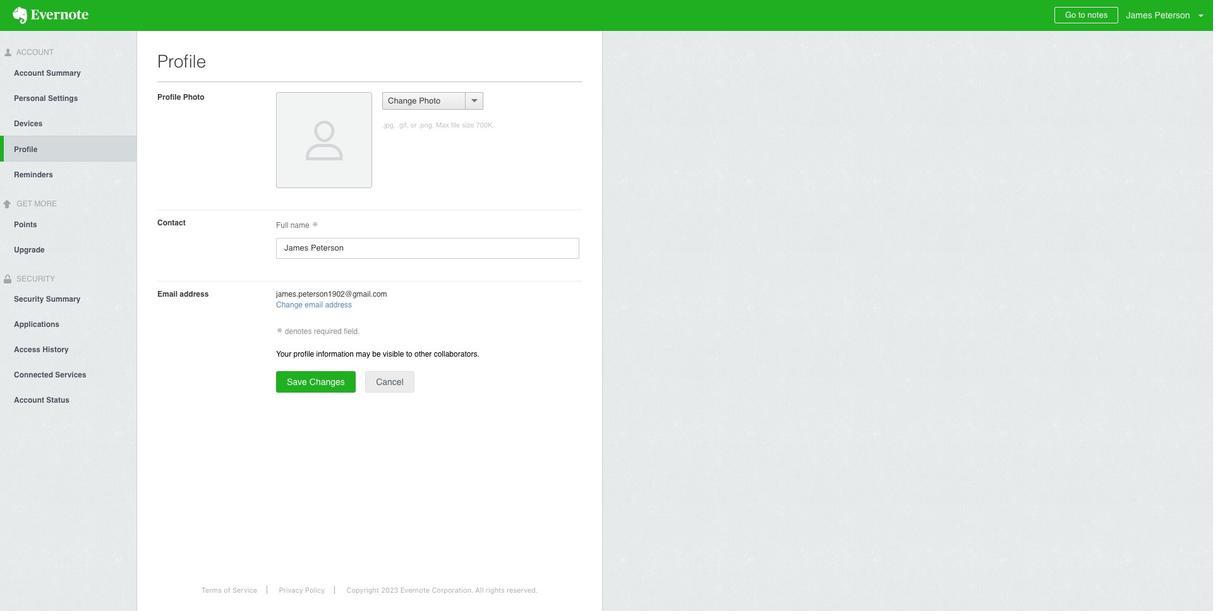Task type: locate. For each thing, give the bounding box(es) containing it.
security up security summary
[[15, 275, 55, 284]]

james.peterson1902@gmail.com change email address
[[276, 290, 387, 310]]

.jpg,
[[382, 121, 396, 130]]

notes
[[1088, 10, 1108, 20]]

address
[[180, 290, 209, 299], [325, 301, 352, 310]]

file
[[451, 121, 460, 130]]

account status
[[14, 397, 70, 405]]

evernote
[[401, 587, 430, 595]]

profile for profile link
[[14, 145, 38, 154]]

terms
[[202, 587, 222, 595]]

summary for account summary
[[46, 69, 81, 78]]

rights
[[486, 587, 505, 595]]

change up the .gif,
[[388, 96, 417, 106]]

full
[[276, 221, 288, 230]]

reserved.
[[507, 587, 538, 595]]

1 vertical spatial summary
[[46, 295, 81, 304]]

access
[[14, 346, 40, 355]]

reminders link
[[0, 162, 137, 187]]

to
[[1079, 10, 1086, 20], [406, 350, 413, 359]]

1 vertical spatial to
[[406, 350, 413, 359]]

security up applications
[[14, 295, 44, 304]]

0 horizontal spatial change
[[276, 301, 303, 310]]

0 vertical spatial security
[[15, 275, 55, 284]]

account inside account status link
[[14, 397, 44, 405]]

account
[[15, 48, 54, 57], [14, 69, 44, 78], [14, 397, 44, 405]]

0 horizontal spatial photo
[[183, 93, 205, 102]]

profile
[[157, 51, 206, 71], [157, 93, 181, 102], [14, 145, 38, 154]]

connected
[[14, 371, 53, 380]]

1 vertical spatial change
[[276, 301, 303, 310]]

change inside james.peterson1902@gmail.com change email address
[[276, 301, 303, 310]]

Full name text field
[[276, 239, 580, 259]]

account down connected
[[14, 397, 44, 405]]

security
[[15, 275, 55, 284], [14, 295, 44, 304]]

0 vertical spatial account
[[15, 48, 54, 57]]

max
[[436, 121, 449, 130]]

0 vertical spatial summary
[[46, 69, 81, 78]]

information
[[316, 350, 354, 359]]

get
[[17, 200, 32, 208]]

1 horizontal spatial to
[[1079, 10, 1086, 20]]

account for account summary
[[14, 69, 44, 78]]

2 vertical spatial account
[[14, 397, 44, 405]]

0 vertical spatial address
[[180, 290, 209, 299]]

profile link
[[4, 136, 137, 162]]

address right email
[[180, 290, 209, 299]]

1 horizontal spatial change
[[388, 96, 417, 106]]

james peterson
[[1127, 10, 1191, 20]]

reminders
[[14, 171, 53, 179]]

email
[[157, 290, 178, 299]]

account up personal
[[14, 69, 44, 78]]

full name
[[276, 221, 312, 230]]

photo for change photo
[[419, 96, 441, 106]]

1 horizontal spatial photo
[[419, 96, 441, 106]]

None submit
[[276, 372, 356, 393], [365, 372, 415, 393], [276, 372, 356, 393], [365, 372, 415, 393]]

email address
[[157, 290, 209, 299]]

1 vertical spatial address
[[325, 301, 352, 310]]

settings
[[48, 94, 78, 103]]

other
[[415, 350, 432, 359]]

account status link
[[0, 388, 137, 413]]

contact
[[157, 219, 186, 228]]

copyright 2023 evernote corporation. all rights reserved.
[[347, 587, 538, 595]]

james peterson link
[[1124, 0, 1214, 31]]

account up account summary
[[15, 48, 54, 57]]

1 vertical spatial security
[[14, 295, 44, 304]]

security for security summary
[[14, 295, 44, 304]]

1 horizontal spatial address
[[325, 301, 352, 310]]

account summary
[[14, 69, 81, 78]]

.gif,
[[397, 121, 409, 130]]

account for account status
[[14, 397, 44, 405]]

copyright
[[347, 587, 379, 595]]

700k.
[[476, 121, 494, 130]]

change left the email
[[276, 301, 303, 310]]

summary up the applications 'link'
[[46, 295, 81, 304]]

2023
[[381, 587, 399, 595]]

2 vertical spatial profile
[[14, 145, 38, 154]]

account inside account summary link
[[14, 69, 44, 78]]

1 vertical spatial profile
[[157, 93, 181, 102]]

evernote image
[[0, 7, 101, 24]]

summary
[[46, 69, 81, 78], [46, 295, 81, 304]]

to right go
[[1079, 10, 1086, 20]]

address down james.peterson1902@gmail.com
[[325, 301, 352, 310]]

privacy policy link
[[269, 587, 335, 595]]

upgrade link
[[0, 237, 137, 262]]

go to notes link
[[1055, 7, 1119, 23]]

personal settings link
[[0, 85, 137, 110]]

summary up personal settings link
[[46, 69, 81, 78]]

photo
[[183, 93, 205, 102], [419, 96, 441, 106]]

to left other
[[406, 350, 413, 359]]

change
[[388, 96, 417, 106], [276, 301, 303, 310]]

address inside james.peterson1902@gmail.com change email address
[[325, 301, 352, 310]]

security summary link
[[0, 287, 137, 312]]

james
[[1127, 10, 1153, 20]]

0 horizontal spatial address
[[180, 290, 209, 299]]

1 vertical spatial account
[[14, 69, 44, 78]]

your
[[276, 350, 292, 359]]

upgrade
[[14, 246, 45, 254]]



Task type: vqa. For each thing, say whether or not it's contained in the screenshot.
'Profile' related to Profile link
yes



Task type: describe. For each thing, give the bounding box(es) containing it.
of
[[224, 587, 231, 595]]

collaborators.
[[434, 350, 480, 359]]

more
[[34, 200, 57, 208]]

points
[[14, 220, 37, 229]]

corporation.
[[432, 587, 474, 595]]

security summary
[[14, 295, 81, 304]]

account for account
[[15, 48, 54, 57]]

summary for security summary
[[46, 295, 81, 304]]

connected services link
[[0, 362, 137, 388]]

0 vertical spatial profile
[[157, 51, 206, 71]]

0 horizontal spatial to
[[406, 350, 413, 359]]

evernote link
[[0, 0, 101, 31]]

history
[[43, 346, 69, 355]]

may
[[356, 350, 370, 359]]

be
[[372, 350, 381, 359]]

.png.
[[419, 121, 434, 130]]

devices link
[[0, 110, 137, 136]]

or
[[411, 121, 417, 130]]

field.
[[344, 328, 360, 336]]

points link
[[0, 211, 137, 237]]

devices
[[14, 119, 43, 128]]

get more
[[15, 200, 57, 208]]

services
[[55, 371, 86, 380]]

change email address link
[[276, 301, 352, 310]]

denotes
[[285, 328, 312, 336]]

required
[[314, 328, 342, 336]]

name
[[291, 221, 310, 230]]

applications link
[[0, 312, 137, 337]]

connected services
[[14, 371, 86, 380]]

change photo
[[388, 96, 441, 106]]

peterson
[[1155, 10, 1191, 20]]

access history link
[[0, 337, 137, 362]]

personal settings
[[14, 94, 78, 103]]

security for security
[[15, 275, 55, 284]]

go
[[1066, 10, 1077, 20]]

go to notes
[[1066, 10, 1108, 20]]

all
[[476, 587, 484, 595]]

0 vertical spatial change
[[388, 96, 417, 106]]

denotes required field.
[[283, 328, 360, 336]]

privacy
[[279, 587, 303, 595]]

terms of service link
[[192, 587, 267, 595]]

status
[[46, 397, 70, 405]]

your profile information may be visible to other collaborators.
[[276, 350, 480, 359]]

profile photo
[[157, 93, 205, 102]]

terms of service
[[202, 587, 257, 595]]

size
[[462, 121, 474, 130]]

photo for profile photo
[[183, 93, 205, 102]]

service
[[233, 587, 257, 595]]

0 vertical spatial to
[[1079, 10, 1086, 20]]

access history
[[14, 346, 69, 355]]

applications
[[14, 321, 59, 330]]

james.peterson1902@gmail.com
[[276, 290, 387, 299]]

profile
[[294, 350, 314, 359]]

personal
[[14, 94, 46, 103]]

email
[[305, 301, 323, 310]]

account summary link
[[0, 60, 137, 85]]

visible
[[383, 350, 404, 359]]

.jpg, .gif, or .png. max file size 700k.
[[382, 121, 494, 130]]

policy
[[305, 587, 325, 595]]

privacy policy
[[279, 587, 325, 595]]

profile for profile photo
[[157, 93, 181, 102]]



